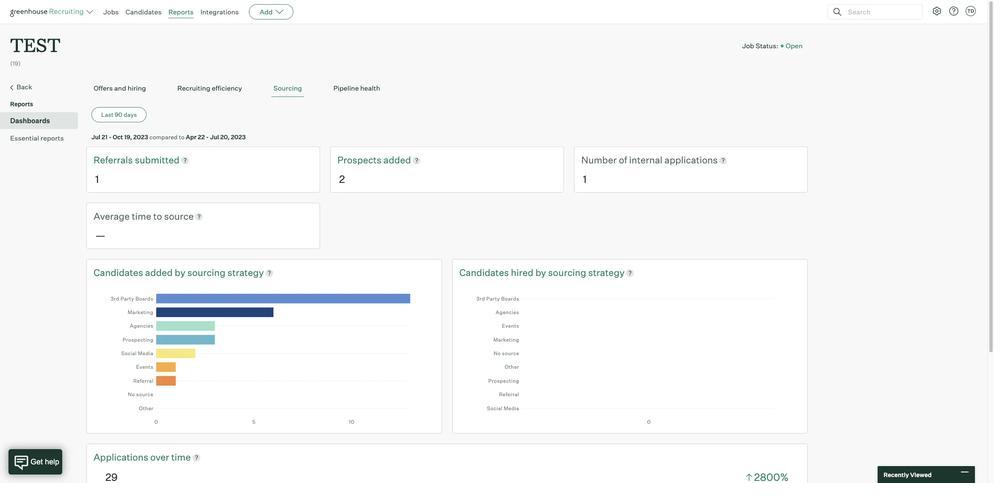 Task type: locate. For each thing, give the bounding box(es) containing it.
candidates link for candidates hired by sourcing
[[460, 266, 511, 279]]

greenhouse recruiting image
[[10, 7, 86, 17]]

1 down number
[[583, 173, 587, 186]]

xychart image
[[106, 288, 423, 425], [472, 288, 789, 425]]

1 horizontal spatial by
[[536, 267, 547, 278]]

reports
[[168, 8, 194, 16], [10, 100, 33, 108]]

0 horizontal spatial added link
[[145, 266, 175, 279]]

by for hired
[[536, 267, 547, 278]]

0 vertical spatial reports
[[168, 8, 194, 16]]

- right the 21 on the top left of page
[[109, 134, 112, 141]]

by link
[[175, 266, 188, 279], [536, 266, 549, 279]]

2 jul from the left
[[210, 134, 219, 141]]

1 xychart image from the left
[[106, 288, 423, 425]]

2023 right 20,
[[231, 134, 246, 141]]

0 horizontal spatial time
[[132, 211, 151, 222]]

time
[[132, 211, 151, 222], [171, 452, 191, 463]]

reports
[[41, 134, 64, 142]]

tab list
[[92, 80, 803, 97]]

efficiency
[[212, 84, 242, 92]]

applications
[[665, 154, 718, 166]]

apr
[[186, 134, 197, 141]]

added
[[384, 154, 411, 166], [145, 267, 173, 278]]

reports down back at the left top
[[10, 100, 33, 108]]

21
[[102, 134, 108, 141]]

time right average
[[132, 211, 151, 222]]

1 horizontal spatial by link
[[536, 266, 549, 279]]

0 horizontal spatial 1
[[95, 173, 99, 186]]

0 horizontal spatial jul
[[92, 134, 100, 141]]

1 horizontal spatial sourcing link
[[549, 266, 589, 279]]

referrals
[[94, 154, 135, 166]]

integrations link
[[201, 8, 239, 16]]

of
[[619, 154, 628, 166]]

candidates for candidates hired by sourcing
[[460, 267, 509, 278]]

sourcing link
[[188, 266, 228, 279], [549, 266, 589, 279]]

0 horizontal spatial by
[[175, 267, 186, 278]]

source
[[164, 211, 194, 222]]

- right 22
[[206, 134, 209, 141]]

2 by from the left
[[536, 267, 547, 278]]

0 vertical spatial added link
[[384, 154, 411, 167]]

2 by link from the left
[[536, 266, 549, 279]]

recruiting efficiency button
[[175, 80, 244, 97]]

0 horizontal spatial strategy link
[[228, 266, 264, 279]]

jul
[[92, 134, 100, 141], [210, 134, 219, 141]]

candidates
[[126, 8, 162, 16], [94, 267, 143, 278], [460, 267, 509, 278]]

td
[[968, 8, 975, 14]]

0 horizontal spatial to
[[153, 211, 162, 222]]

1 horizontal spatial strategy link
[[589, 266, 625, 279]]

1 horizontal spatial time
[[171, 452, 191, 463]]

viewed
[[911, 471, 932, 479]]

strategy
[[228, 267, 264, 278], [589, 267, 625, 278]]

-
[[109, 134, 112, 141], [206, 134, 209, 141]]

applications link
[[94, 451, 150, 464]]

1 horizontal spatial jul
[[210, 134, 219, 141]]

xychart image for candidates added by sourcing
[[106, 288, 423, 425]]

1 horizontal spatial to
[[179, 134, 185, 141]]

to left "source"
[[153, 211, 162, 222]]

1 horizontal spatial added
[[384, 154, 411, 166]]

to
[[179, 134, 185, 141], [153, 211, 162, 222]]

recently
[[884, 471, 910, 479]]

essential reports link
[[10, 133, 75, 143]]

0 horizontal spatial sourcing link
[[188, 266, 228, 279]]

2 strategy from the left
[[589, 267, 625, 278]]

1 horizontal spatial xychart image
[[472, 288, 789, 425]]

dashboards link
[[10, 116, 75, 126]]

add
[[260, 8, 273, 16]]

recruiting
[[177, 84, 210, 92]]

back link
[[10, 82, 75, 93]]

2 strategy link from the left
[[589, 266, 625, 279]]

candidates for candidates
[[126, 8, 162, 16]]

time right over
[[171, 452, 191, 463]]

added link
[[384, 154, 411, 167], [145, 266, 175, 279]]

candidates right jobs 'link'
[[126, 8, 162, 16]]

0 horizontal spatial -
[[109, 134, 112, 141]]

candidates down the '—'
[[94, 267, 143, 278]]

2 2023 from the left
[[231, 134, 246, 141]]

strategy link
[[228, 266, 264, 279], [589, 266, 625, 279]]

2 sourcing link from the left
[[549, 266, 589, 279]]

1 sourcing link from the left
[[188, 266, 228, 279]]

1 horizontal spatial 2023
[[231, 134, 246, 141]]

to left apr
[[179, 134, 185, 141]]

1 vertical spatial added link
[[145, 266, 175, 279]]

candidates link
[[126, 8, 162, 16], [94, 266, 145, 279], [460, 266, 511, 279]]

1 vertical spatial to
[[153, 211, 162, 222]]

reports left integrations
[[168, 8, 194, 16]]

1 horizontal spatial reports
[[168, 8, 194, 16]]

referrals link
[[94, 154, 135, 167]]

20,
[[220, 134, 230, 141]]

by link for added
[[175, 266, 188, 279]]

—
[[95, 229, 106, 242]]

1 down referrals link
[[95, 173, 99, 186]]

last
[[101, 111, 113, 118]]

sourcing for candidates hired by sourcing
[[549, 267, 587, 278]]

2 1 from the left
[[583, 173, 587, 186]]

sourcing button
[[272, 80, 304, 97]]

sourcing
[[274, 84, 302, 92]]

dashboards
[[10, 117, 50, 125]]

22
[[198, 134, 205, 141]]

jul 21 - oct 19, 2023 compared to apr 22 - jul 20, 2023
[[92, 134, 246, 141]]

1 by from the left
[[175, 267, 186, 278]]

2 xychart image from the left
[[472, 288, 789, 425]]

1 strategy link from the left
[[228, 266, 264, 279]]

90
[[115, 111, 122, 118]]

1 horizontal spatial sourcing
[[549, 267, 587, 278]]

0 horizontal spatial added
[[145, 267, 173, 278]]

jul left 20,
[[210, 134, 219, 141]]

pipeline health button
[[332, 80, 383, 97]]

1
[[95, 173, 99, 186], [583, 173, 587, 186]]

2023
[[133, 134, 148, 141], [231, 134, 246, 141]]

0 vertical spatial time
[[132, 211, 151, 222]]

2 sourcing from the left
[[549, 267, 587, 278]]

1 vertical spatial added
[[145, 267, 173, 278]]

by
[[175, 267, 186, 278], [536, 267, 547, 278]]

1 vertical spatial reports
[[10, 100, 33, 108]]

1 1 from the left
[[95, 173, 99, 186]]

1 horizontal spatial 1
[[583, 173, 587, 186]]

1 strategy from the left
[[228, 267, 264, 278]]

sourcing
[[188, 267, 226, 278], [549, 267, 587, 278]]

0 horizontal spatial by link
[[175, 266, 188, 279]]

2 - from the left
[[206, 134, 209, 141]]

candidates left hired
[[460, 267, 509, 278]]

1 by link from the left
[[175, 266, 188, 279]]

test (19)
[[10, 32, 61, 67]]

1 sourcing from the left
[[188, 267, 226, 278]]

2023 right 19,
[[133, 134, 148, 141]]

1 horizontal spatial strategy
[[589, 267, 625, 278]]

sourcing for candidates added by sourcing
[[188, 267, 226, 278]]

health
[[361, 84, 380, 92]]

strategy for candidates hired by sourcing
[[589, 267, 625, 278]]

recently viewed
[[884, 471, 932, 479]]

1 horizontal spatial -
[[206, 134, 209, 141]]

essential
[[10, 134, 39, 142]]

offers and hiring button
[[92, 80, 148, 97]]

by for added
[[175, 267, 186, 278]]

0 horizontal spatial strategy
[[228, 267, 264, 278]]

jul left the 21 on the top left of page
[[92, 134, 100, 141]]

0 horizontal spatial sourcing
[[188, 267, 226, 278]]

back
[[17, 83, 32, 91]]

0 horizontal spatial reports
[[10, 100, 33, 108]]

0 horizontal spatial xychart image
[[106, 288, 423, 425]]

pipeline
[[334, 84, 359, 92]]

1 horizontal spatial added link
[[384, 154, 411, 167]]

candidates link for candidates added by sourcing
[[94, 266, 145, 279]]

0 horizontal spatial 2023
[[133, 134, 148, 141]]

0 vertical spatial to
[[179, 134, 185, 141]]



Task type: vqa. For each thing, say whether or not it's contained in the screenshot.
-
yes



Task type: describe. For each thing, give the bounding box(es) containing it.
and
[[114, 84, 126, 92]]

sourcing link for candidates added by sourcing
[[188, 266, 228, 279]]

add button
[[249, 4, 294, 19]]

hired link
[[511, 266, 536, 279]]

strategy for candidates added by sourcing
[[228, 267, 264, 278]]

xychart image for candidates hired by sourcing
[[472, 288, 789, 425]]

sourcing link for candidates hired by sourcing
[[549, 266, 589, 279]]

19,
[[124, 134, 132, 141]]

td button
[[965, 4, 978, 18]]

1 jul from the left
[[92, 134, 100, 141]]

test
[[10, 32, 61, 57]]

over link
[[150, 451, 171, 464]]

strategy link for candidates hired by sourcing
[[589, 266, 625, 279]]

td button
[[966, 6, 977, 16]]

integrations
[[201, 8, 239, 16]]

reports link
[[168, 8, 194, 16]]

average
[[94, 211, 130, 222]]

Search text field
[[847, 6, 915, 18]]

number
[[582, 154, 617, 166]]

average time to
[[94, 211, 164, 222]]

submitted
[[135, 154, 180, 166]]

number of internal
[[582, 154, 665, 166]]

configure image
[[933, 6, 943, 16]]

recruiting efficiency
[[177, 84, 242, 92]]

candidates for candidates added by sourcing
[[94, 267, 143, 278]]

over
[[150, 452, 169, 463]]

prospects
[[338, 154, 384, 166]]

job status:
[[743, 41, 779, 50]]

hired
[[511, 267, 534, 278]]

time link
[[171, 451, 191, 464]]

job
[[743, 41, 755, 50]]

candidates added by sourcing
[[94, 267, 228, 278]]

offers
[[94, 84, 113, 92]]

jobs link
[[103, 8, 119, 16]]

by link for hired
[[536, 266, 549, 279]]

last 90 days
[[101, 111, 137, 118]]

days
[[124, 111, 137, 118]]

hiring
[[128, 84, 146, 92]]

last 90 days button
[[92, 107, 147, 123]]

tab list containing offers and hiring
[[92, 80, 803, 97]]

submitted link
[[135, 154, 180, 167]]

1 vertical spatial time
[[171, 452, 191, 463]]

0 vertical spatial added
[[384, 154, 411, 166]]

1 - from the left
[[109, 134, 112, 141]]

2
[[339, 173, 345, 186]]

oct
[[113, 134, 123, 141]]

open
[[786, 41, 803, 50]]

1 2023 from the left
[[133, 134, 148, 141]]

pipeline health
[[334, 84, 380, 92]]

applications
[[94, 452, 148, 463]]

status:
[[756, 41, 779, 50]]

essential reports
[[10, 134, 64, 142]]

candidates hired by sourcing
[[460, 267, 589, 278]]

test link
[[10, 24, 61, 59]]

internal
[[630, 154, 663, 166]]

offers and hiring
[[94, 84, 146, 92]]

(19)
[[10, 60, 21, 67]]

prospects link
[[338, 154, 384, 167]]

strategy link for candidates added by sourcing
[[228, 266, 264, 279]]

compared
[[150, 134, 178, 141]]

applications over
[[94, 452, 171, 463]]

jobs
[[103, 8, 119, 16]]



